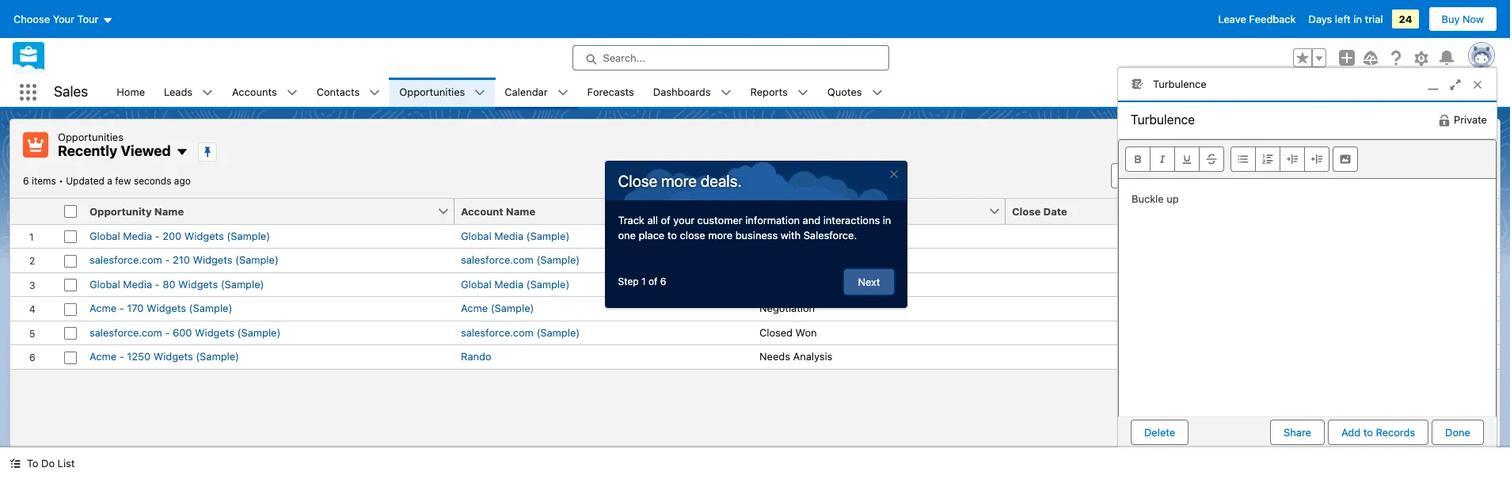 Task type: locate. For each thing, give the bounding box(es) containing it.
media up 170 on the bottom left of the page
[[123, 278, 152, 290]]

(sample) inside "link"
[[227, 229, 270, 242]]

search... button
[[572, 45, 889, 71]]

stage button
[[753, 198, 989, 224]]

text default image inside reports 'list item'
[[798, 87, 809, 99]]

global media (sample) up acme (sample)
[[461, 278, 570, 290]]

in right left
[[1354, 13, 1363, 25]]

None text field
[[1119, 102, 1283, 137]]

days left in trial
[[1309, 13, 1384, 25]]

6 items • updated a few seconds ago
[[23, 175, 191, 187]]

1 horizontal spatial name
[[506, 205, 536, 217]]

of right 1
[[649, 276, 658, 288]]

acme left 170 on the bottom left of the page
[[90, 302, 117, 315]]

days
[[1309, 13, 1333, 25]]

reports list item
[[741, 78, 818, 107]]

1 vertical spatial in
[[883, 214, 892, 226]]

0 vertical spatial of
[[661, 214, 671, 226]]

0 vertical spatial opportunities
[[400, 85, 465, 98]]

text default image for quotes
[[872, 87, 883, 99]]

opportunity name
[[90, 205, 184, 217]]

1 horizontal spatial in
[[1354, 13, 1363, 25]]

text default image right reports on the top of page
[[798, 87, 809, 99]]

- inside "link"
[[155, 229, 160, 242]]

text default image inside quotes list item
[[872, 87, 883, 99]]

global media (sample) down account name
[[461, 229, 570, 242]]

more down customer
[[709, 229, 733, 242]]

text default image right "quotes"
[[872, 87, 883, 99]]

1 horizontal spatial of
[[661, 214, 671, 226]]

account name button
[[455, 198, 736, 224]]

1 salesforce.com (sample) from the top
[[461, 254, 580, 266]]

media down opportunity name
[[123, 229, 152, 242]]

negotiation
[[760, 302, 815, 315]]

global media (sample)
[[461, 229, 570, 242], [461, 278, 570, 290]]

170
[[127, 302, 144, 315]]

name
[[154, 205, 184, 217], [506, 205, 536, 217]]

6 left items
[[23, 175, 29, 187]]

salesforce.com up acme (sample)
[[461, 254, 534, 266]]

step
[[618, 276, 639, 288]]

- for 600
[[165, 326, 170, 339]]

global up acme (sample)
[[461, 278, 492, 290]]

action image
[[1459, 198, 1501, 224]]

0 vertical spatial global media (sample)
[[461, 229, 570, 242]]

contacts link
[[307, 78, 370, 107]]

0 horizontal spatial more
[[662, 172, 697, 190]]

text default image for opportunities
[[475, 87, 486, 99]]

acme left 1250
[[90, 350, 117, 363]]

won
[[796, 326, 817, 339]]

more
[[662, 172, 697, 190], [709, 229, 733, 242]]

needs
[[760, 350, 791, 363]]

do
[[41, 457, 55, 470]]

2 salesforce.com (sample) link from the top
[[461, 325, 580, 341]]

in right 'interactions'
[[883, 214, 892, 226]]

1 horizontal spatial close
[[1013, 205, 1041, 217]]

close more deals.
[[618, 172, 742, 190]]

salesforce.com (sample) link for salesforce.com - 210 widgets (sample)
[[461, 253, 580, 268]]

turbulence dialog
[[1118, 67, 1498, 457]]

0 horizontal spatial of
[[649, 276, 658, 288]]

text default image inside calendar list item
[[557, 87, 569, 99]]

list view controls image
[[1305, 163, 1340, 188]]

text default image down search... button
[[721, 87, 732, 99]]

global media (sample) link up acme (sample)
[[461, 277, 570, 292]]

of inside track all of your customer information and interactions in one place to close more business with salesforce.
[[661, 214, 671, 226]]

done
[[1446, 426, 1471, 439]]

delete status
[[1131, 420, 1271, 445]]

0 horizontal spatial 6
[[23, 175, 29, 187]]

name inside account name button
[[506, 205, 536, 217]]

cell
[[58, 198, 83, 225], [1459, 225, 1501, 248], [1261, 248, 1459, 272], [1459, 248, 1501, 272], [1261, 272, 1459, 296], [1459, 272, 1501, 296], [1261, 296, 1459, 320], [1459, 296, 1501, 320], [1261, 320, 1459, 345], [1459, 320, 1501, 345], [1261, 345, 1459, 369], [1459, 345, 1501, 369]]

0 vertical spatial global media (sample) link
[[461, 229, 570, 244]]

closed
[[760, 326, 793, 339]]

customer
[[698, 214, 743, 226]]

widgets right 600
[[195, 326, 235, 339]]

1 vertical spatial salesforce.com (sample) link
[[461, 325, 580, 341]]

- left 600
[[165, 326, 170, 339]]

add to records
[[1342, 426, 1416, 439]]

1 vertical spatial global media (sample)
[[461, 278, 570, 290]]

none search field inside recently viewed|opportunities|list view element
[[1112, 163, 1302, 188]]

- left 200
[[155, 229, 160, 242]]

text default image inside contacts list item
[[370, 87, 381, 99]]

name inside opportunity name button
[[154, 205, 184, 217]]

salesforce.com (sample) link
[[461, 253, 580, 268], [461, 325, 580, 341]]

acme inside the acme (sample) link
[[461, 302, 488, 315]]

group
[[1294, 48, 1327, 67]]

salesforce.com down the opportunity
[[90, 254, 162, 266]]

1 name from the left
[[154, 205, 184, 217]]

global
[[90, 229, 120, 242], [461, 229, 492, 242], [90, 278, 120, 290], [461, 278, 492, 290]]

salesforce.com - 210 widgets (sample)
[[90, 254, 279, 266]]

name for opportunity name
[[154, 205, 184, 217]]

text default image for calendar
[[557, 87, 569, 99]]

salesforce.com (sample) link up acme (sample)
[[461, 253, 580, 268]]

1 horizontal spatial to
[[1364, 426, 1374, 439]]

to right add
[[1364, 426, 1374, 439]]

text default image right contacts
[[370, 87, 381, 99]]

text default image inside dashboards list item
[[721, 87, 732, 99]]

name right account at the top of page
[[506, 205, 536, 217]]

widgets inside 'link'
[[147, 302, 186, 315]]

salesforce.com for salesforce.com - 600 widgets (sample) link
[[90, 326, 162, 339]]

left
[[1336, 13, 1351, 25]]

format body element
[[1231, 146, 1330, 172]]

1 vertical spatial opportunities
[[58, 131, 124, 143]]

- inside 'link'
[[119, 302, 124, 315]]

- left 170 on the bottom left of the page
[[119, 302, 124, 315]]

close up track
[[618, 172, 658, 190]]

text default image inside to do list button
[[10, 458, 21, 469]]

close left date
[[1013, 205, 1041, 217]]

salesforce.com (sample) down the acme (sample) link
[[461, 326, 580, 339]]

acme - 170 widgets (sample)
[[90, 302, 232, 315]]

widgets up salesforce.com - 210 widgets (sample)
[[184, 229, 224, 242]]

toolbar
[[1120, 140, 1497, 179]]

global media - 80 widgets (sample) link
[[90, 277, 264, 292]]

1 global media (sample) from the top
[[461, 229, 570, 242]]

0 vertical spatial salesforce.com (sample) link
[[461, 253, 580, 268]]

text default image left private
[[1439, 114, 1452, 126]]

(sample)
[[227, 229, 270, 242], [527, 229, 570, 242], [235, 254, 279, 266], [537, 254, 580, 266], [221, 278, 264, 290], [527, 278, 570, 290], [189, 302, 232, 315], [491, 302, 534, 315], [237, 326, 281, 339], [537, 326, 580, 339], [196, 350, 239, 363]]

and
[[803, 214, 821, 226]]

salesforce.com down 170 on the bottom left of the page
[[90, 326, 162, 339]]

close date button
[[1006, 198, 1243, 224]]

choose
[[13, 13, 50, 25]]

close inside button
[[1013, 205, 1041, 217]]

1 horizontal spatial opportunities
[[400, 85, 465, 98]]

salesforce.com down the acme (sample) link
[[461, 326, 534, 339]]

to inside track all of your customer information and interactions in one place to close more business with salesforce.
[[668, 229, 677, 242]]

name up 200
[[154, 205, 184, 217]]

text default image right calendar
[[557, 87, 569, 99]]

global media (sample) link down account name
[[461, 229, 570, 244]]

reports link
[[741, 78, 798, 107]]

acme inside acme - 1250 widgets (sample) link
[[90, 350, 117, 363]]

- left 210
[[165, 254, 170, 266]]

0 vertical spatial salesforce.com (sample)
[[461, 254, 580, 266]]

salesforce.com - 600 widgets (sample) link
[[90, 325, 281, 341]]

widgets down 80
[[147, 302, 186, 315]]

- left 1250
[[119, 350, 124, 363]]

2 salesforce.com (sample) from the top
[[461, 326, 580, 339]]

leads link
[[155, 78, 202, 107]]

more up your
[[662, 172, 697, 190]]

text default image right leads
[[202, 87, 213, 99]]

widgets
[[184, 229, 224, 242], [193, 254, 233, 266], [178, 278, 218, 290], [147, 302, 186, 315], [195, 326, 235, 339], [153, 350, 193, 363]]

widgets down salesforce.com - 210 widgets (sample) link
[[178, 278, 218, 290]]

salesforce.com (sample) up acme (sample)
[[461, 254, 580, 266]]

acme inside acme - 170 widgets (sample) 'link'
[[90, 302, 117, 315]]

opportunity name button
[[83, 198, 437, 224]]

acme - 1250 widgets (sample) link
[[90, 349, 239, 365]]

of right all
[[661, 214, 671, 226]]

0 horizontal spatial close
[[618, 172, 658, 190]]

to down your
[[668, 229, 677, 242]]

recently viewed
[[58, 143, 171, 159]]

1 horizontal spatial more
[[709, 229, 733, 242]]

- left 80
[[155, 278, 160, 290]]

6
[[23, 175, 29, 187], [661, 276, 667, 288]]

contacts
[[317, 85, 360, 98]]

acme for acme (sample)
[[461, 302, 488, 315]]

calendar link
[[495, 78, 557, 107]]

toolbar inside turbulence dialog
[[1120, 140, 1497, 179]]

text default image inside "opportunities" list item
[[475, 87, 486, 99]]

close inside dialog
[[618, 172, 658, 190]]

salesforce.com (sample) link down the acme (sample) link
[[461, 325, 580, 341]]

text default image inside accounts "list item"
[[287, 87, 298, 99]]

salesforce.com for salesforce.com (sample) link corresponding to salesforce.com - 210 widgets (sample)
[[461, 254, 534, 266]]

1 vertical spatial close
[[1013, 205, 1041, 217]]

text default image
[[202, 87, 213, 99], [287, 87, 298, 99], [370, 87, 381, 99], [475, 87, 486, 99], [557, 87, 569, 99], [1439, 114, 1452, 126], [176, 146, 188, 159]]

0 vertical spatial 6
[[23, 175, 29, 187]]

format text element
[[1126, 146, 1225, 172]]

1 vertical spatial salesforce.com (sample)
[[461, 326, 580, 339]]

(sample) inside 'link'
[[189, 302, 232, 315]]

text default image left calendar link
[[475, 87, 486, 99]]

0 vertical spatial close
[[618, 172, 658, 190]]

acme up rando
[[461, 302, 488, 315]]

your
[[53, 13, 75, 25]]

salesforce.com - 210 widgets (sample) link
[[90, 253, 279, 268]]

closed won
[[760, 326, 817, 339]]

widgets down 600
[[153, 350, 193, 363]]

buckle up
[[1132, 192, 1180, 205]]

1 vertical spatial to
[[1364, 426, 1374, 439]]

records
[[1377, 426, 1416, 439]]

1 vertical spatial 6
[[661, 276, 667, 288]]

to do list
[[27, 457, 75, 470]]

in
[[1354, 13, 1363, 25], [883, 214, 892, 226]]

salesforce.com (sample) for salesforce.com - 210 widgets (sample)
[[461, 254, 580, 266]]

close
[[680, 229, 706, 242]]

6 right 1
[[661, 276, 667, 288]]

text default image
[[721, 87, 732, 99], [798, 87, 809, 99], [872, 87, 883, 99], [10, 458, 21, 469]]

-
[[155, 229, 160, 242], [165, 254, 170, 266], [155, 278, 160, 290], [119, 302, 124, 315], [165, 326, 170, 339], [119, 350, 124, 363]]

home link
[[107, 78, 155, 107]]

your
[[674, 214, 695, 226]]

text default image inside leads list item
[[202, 87, 213, 99]]

opportunities
[[400, 85, 465, 98], [58, 131, 124, 143]]

1 horizontal spatial 6
[[661, 276, 667, 288]]

1 vertical spatial more
[[709, 229, 733, 242]]

media
[[123, 229, 152, 242], [495, 229, 524, 242], [123, 278, 152, 290], [495, 278, 524, 290]]

global up acme - 170 widgets (sample)
[[90, 278, 120, 290]]

text default image right accounts
[[287, 87, 298, 99]]

global down the opportunity
[[90, 229, 120, 242]]

0 horizontal spatial to
[[668, 229, 677, 242]]

global media (sample) link
[[461, 229, 570, 244], [461, 277, 570, 292]]

0 horizontal spatial name
[[154, 205, 184, 217]]

list
[[107, 78, 1511, 107]]

2 name from the left
[[506, 205, 536, 217]]

reports
[[751, 85, 788, 98]]

forecasts
[[588, 85, 634, 98]]

1 vertical spatial of
[[649, 276, 658, 288]]

delete
[[1145, 426, 1176, 439]]

recently viewed status
[[23, 175, 66, 187]]

interactions
[[824, 214, 880, 226]]

0 horizontal spatial in
[[883, 214, 892, 226]]

widgets right 210
[[193, 254, 233, 266]]

up
[[1167, 192, 1180, 205]]

done button
[[1433, 420, 1485, 445]]

0 vertical spatial to
[[668, 229, 677, 242]]

close for close date
[[1013, 205, 1041, 217]]

none text field inside turbulence dialog
[[1119, 102, 1283, 137]]

of
[[661, 214, 671, 226], [649, 276, 658, 288]]

buy now button
[[1429, 6, 1498, 32]]

acme (sample) link
[[461, 301, 534, 317]]

1 salesforce.com (sample) link from the top
[[461, 253, 580, 268]]

forecasts link
[[578, 78, 644, 107]]

2 global media (sample) from the top
[[461, 278, 570, 290]]

None search field
[[1112, 163, 1302, 188]]

- for 1250
[[119, 350, 124, 363]]

1 vertical spatial global media (sample) link
[[461, 277, 570, 292]]

text default image left to
[[10, 458, 21, 469]]



Task type: describe. For each thing, give the bounding box(es) containing it.
salesforce.com - 600 widgets (sample)
[[90, 326, 281, 339]]

sales
[[54, 83, 88, 100]]

seconds
[[134, 175, 172, 187]]

tour
[[77, 13, 99, 25]]

salesforce.com for salesforce.com - 600 widgets (sample)'s salesforce.com (sample) link
[[461, 326, 534, 339]]

information
[[746, 214, 800, 226]]

track
[[618, 214, 645, 226]]

buy
[[1442, 13, 1461, 25]]

of for 1
[[649, 276, 658, 288]]

search...
[[603, 52, 646, 64]]

stage element
[[753, 198, 1016, 225]]

salesforce.com (sample) link for salesforce.com - 600 widgets (sample)
[[461, 325, 580, 341]]

add
[[1342, 426, 1361, 439]]

add to records button
[[1329, 420, 1429, 445]]

text default image for accounts
[[287, 87, 298, 99]]

dashboards
[[654, 85, 711, 98]]

media down account name
[[495, 229, 524, 242]]

few
[[115, 175, 131, 187]]

widgets for 170
[[147, 302, 186, 315]]

rando link
[[461, 349, 492, 365]]

private
[[1455, 113, 1488, 126]]

business
[[736, 229, 778, 242]]

widgets for 1250
[[153, 350, 193, 363]]

a
[[107, 175, 112, 187]]

accounts list item
[[223, 78, 307, 107]]

global media - 200 widgets (sample)
[[90, 229, 270, 242]]

opportunities list item
[[390, 78, 495, 107]]

quotes
[[828, 85, 862, 98]]

acme - 1250 widgets (sample)
[[90, 350, 239, 363]]

now
[[1463, 13, 1485, 25]]

opportunity name element
[[83, 198, 464, 225]]

text default image for contacts
[[370, 87, 381, 99]]

1 global media (sample) link from the top
[[461, 229, 570, 244]]

recently viewed grid
[[10, 198, 1501, 370]]

stage
[[760, 205, 790, 217]]

600
[[173, 326, 192, 339]]

rando
[[461, 350, 492, 363]]

close more deals. dialog
[[605, 160, 908, 308]]

opportunities link
[[390, 78, 475, 107]]

salesforce.com for salesforce.com - 210 widgets (sample) link
[[90, 254, 162, 266]]

leads list item
[[155, 78, 223, 107]]

date
[[1044, 205, 1068, 217]]

6 inside 'close more deals.' dialog
[[661, 276, 667, 288]]

next
[[858, 275, 881, 288]]

global media (sample) for 2nd 'global media (sample)' link from the bottom of the the recently viewed grid
[[461, 229, 570, 242]]

share
[[1284, 426, 1312, 439]]

global inside global media - 200 widgets (sample) "link"
[[90, 229, 120, 242]]

track all of your customer information and interactions in one place to close more business with salesforce.
[[618, 214, 892, 242]]

action element
[[1459, 198, 1501, 225]]

opportunities image
[[23, 132, 48, 158]]

item number image
[[10, 198, 58, 224]]

name for account name
[[506, 205, 536, 217]]

buckle
[[1132, 192, 1164, 205]]

quotes link
[[818, 78, 872, 107]]

2 global media (sample) link from the top
[[461, 277, 570, 292]]

account name element
[[455, 198, 763, 225]]

global inside global media - 80 widgets (sample) link
[[90, 278, 120, 290]]

opportunities inside list item
[[400, 85, 465, 98]]

calendar list item
[[495, 78, 578, 107]]

ago
[[174, 175, 191, 187]]

dashboards list item
[[644, 78, 741, 107]]

widgets for 210
[[193, 254, 233, 266]]

global down account at the top of page
[[461, 229, 492, 242]]

close for close more deals.
[[618, 172, 658, 190]]

with
[[781, 229, 801, 242]]

choose your tour button
[[13, 6, 114, 32]]

- for 170
[[119, 302, 124, 315]]

text default image up ago
[[176, 146, 188, 159]]

to
[[27, 457, 38, 470]]

place
[[639, 229, 665, 242]]

needs analysis
[[760, 350, 833, 363]]

Compose text text field
[[1120, 179, 1497, 416]]

choose your tour
[[13, 13, 99, 25]]

accounts
[[232, 85, 277, 98]]

step 1 of 6
[[618, 276, 667, 288]]

global media - 200 widgets (sample) link
[[90, 229, 270, 244]]

updated
[[66, 175, 105, 187]]

contacts list item
[[307, 78, 390, 107]]

dashboards link
[[644, 78, 721, 107]]

more inside track all of your customer information and interactions in one place to close more business with salesforce.
[[709, 229, 733, 242]]

select list display image
[[1343, 163, 1378, 188]]

all
[[648, 214, 658, 226]]

to inside button
[[1364, 426, 1374, 439]]

media inside "link"
[[123, 229, 152, 242]]

list
[[58, 457, 75, 470]]

accounts link
[[223, 78, 287, 107]]

list containing home
[[107, 78, 1511, 107]]

text default image for leads
[[202, 87, 213, 99]]

quotes list item
[[818, 78, 893, 107]]

in inside track all of your customer information and interactions in one place to close more business with salesforce.
[[883, 214, 892, 226]]

text default image for dashboards
[[721, 87, 732, 99]]

one
[[618, 229, 636, 242]]

acme for acme - 1250 widgets (sample)
[[90, 350, 117, 363]]

salesforce.
[[804, 229, 857, 242]]

buy now
[[1442, 13, 1485, 25]]

account
[[461, 205, 504, 217]]

account name
[[461, 205, 536, 217]]

feedback
[[1250, 13, 1297, 25]]

widgets for 600
[[195, 326, 235, 339]]

1
[[642, 276, 646, 288]]

text default image for reports
[[798, 87, 809, 99]]

200
[[163, 229, 182, 242]]

items
[[32, 175, 56, 187]]

80
[[163, 278, 176, 290]]

media up acme (sample)
[[495, 278, 524, 290]]

•
[[59, 175, 63, 187]]

text default image inside turbulence dialog
[[1439, 114, 1452, 126]]

close date element
[[1006, 198, 1261, 225]]

new
[[1452, 139, 1474, 151]]

acme - 170 widgets (sample) link
[[90, 301, 232, 317]]

trial
[[1366, 13, 1384, 25]]

delete button
[[1131, 420, 1189, 445]]

recently
[[58, 143, 118, 159]]

analysis
[[793, 350, 833, 363]]

leave
[[1219, 13, 1247, 25]]

global media (sample) for first 'global media (sample)' link from the bottom of the the recently viewed grid
[[461, 278, 570, 290]]

leave feedback
[[1219, 13, 1297, 25]]

leave feedback link
[[1219, 13, 1297, 25]]

new button
[[1440, 133, 1486, 157]]

widgets inside "link"
[[184, 229, 224, 242]]

of for all
[[661, 214, 671, 226]]

recently viewed|opportunities|list view element
[[10, 119, 1501, 448]]

Search Recently Viewed list view. search field
[[1112, 163, 1302, 188]]

item number element
[[10, 198, 58, 225]]

6 inside recently viewed|opportunities|list view element
[[23, 175, 29, 187]]

1250
[[127, 350, 151, 363]]

0 horizontal spatial opportunities
[[58, 131, 124, 143]]

0 vertical spatial more
[[662, 172, 697, 190]]

share button
[[1271, 420, 1326, 445]]

deals.
[[701, 172, 742, 190]]

acme for acme - 170 widgets (sample)
[[90, 302, 117, 315]]

salesforce.com (sample) for salesforce.com - 600 widgets (sample)
[[461, 326, 580, 339]]

0 vertical spatial in
[[1354, 13, 1363, 25]]

to do list button
[[0, 448, 84, 479]]

- for 210
[[165, 254, 170, 266]]

qualification
[[760, 229, 820, 242]]

24
[[1400, 13, 1413, 25]]



Task type: vqa. For each thing, say whether or not it's contained in the screenshot.
My activities
no



